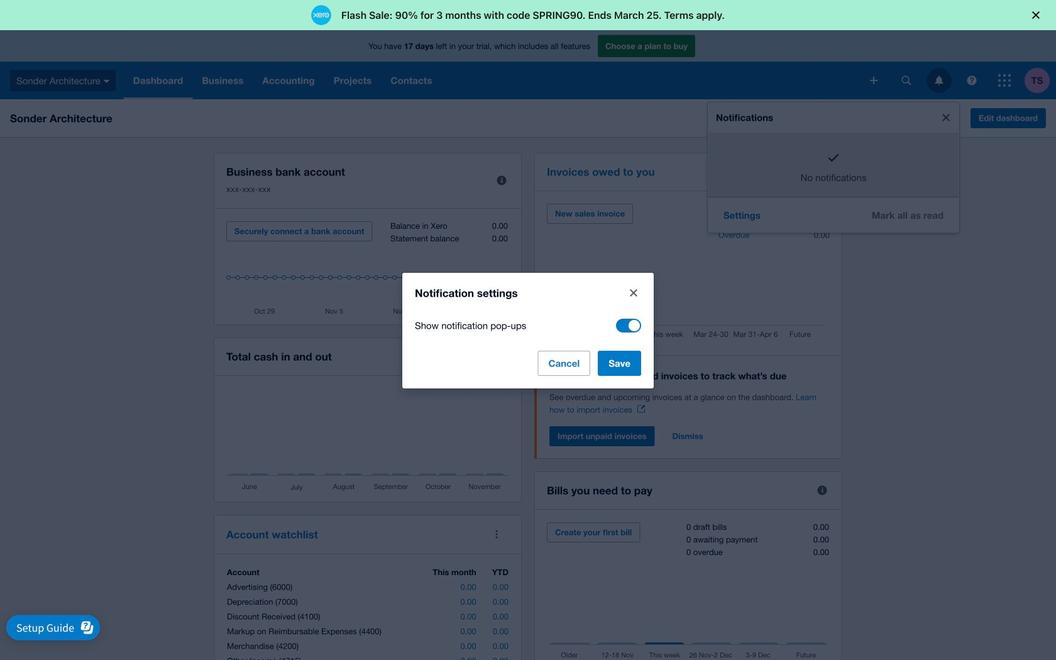 Task type: describe. For each thing, give the bounding box(es) containing it.
2 horizontal spatial svg image
[[935, 76, 943, 85]]

empty state bank feed widget with a tooltip explaining the feature. includes a 'securely connect a bank account' button and a data-less flat line graph marking four weekly dates, indicating future account balance tracking. image
[[226, 221, 509, 315]]

0 horizontal spatial svg image
[[104, 80, 110, 83]]

0 horizontal spatial svg image
[[870, 77, 878, 84]]

2 horizontal spatial svg image
[[998, 74, 1011, 87]]

empty state of the bills widget with a 'create your first bill' button and an unpopulated column graph. image
[[547, 522, 830, 660]]



Task type: locate. For each thing, give the bounding box(es) containing it.
dialog
[[0, 0, 1056, 30], [402, 273, 654, 389]]

1 horizontal spatial svg image
[[967, 76, 977, 85]]

panel body document
[[549, 391, 830, 416], [549, 391, 830, 416]]

group
[[708, 102, 959, 233]]

opens in a new tab image
[[637, 405, 645, 413]]

svg image
[[998, 74, 1011, 87], [967, 76, 977, 85], [870, 77, 878, 84]]

0 vertical spatial dialog
[[0, 0, 1056, 30]]

empty state widget for the total cash in and out feature, displaying a column graph summarising bank transaction data as total money in versus total money out across all connected bank accounts, enabling a visual comparison of the two amounts. image
[[226, 389, 509, 492]]

heading
[[549, 368, 830, 384]]

svg image
[[902, 76, 911, 85], [935, 76, 943, 85], [104, 80, 110, 83]]

1 horizontal spatial svg image
[[902, 76, 911, 85]]

banner
[[0, 0, 1056, 660]]

1 vertical spatial dialog
[[402, 273, 654, 389]]



Task type: vqa. For each thing, say whether or not it's contained in the screenshot.
the leftmost svg icon
yes



